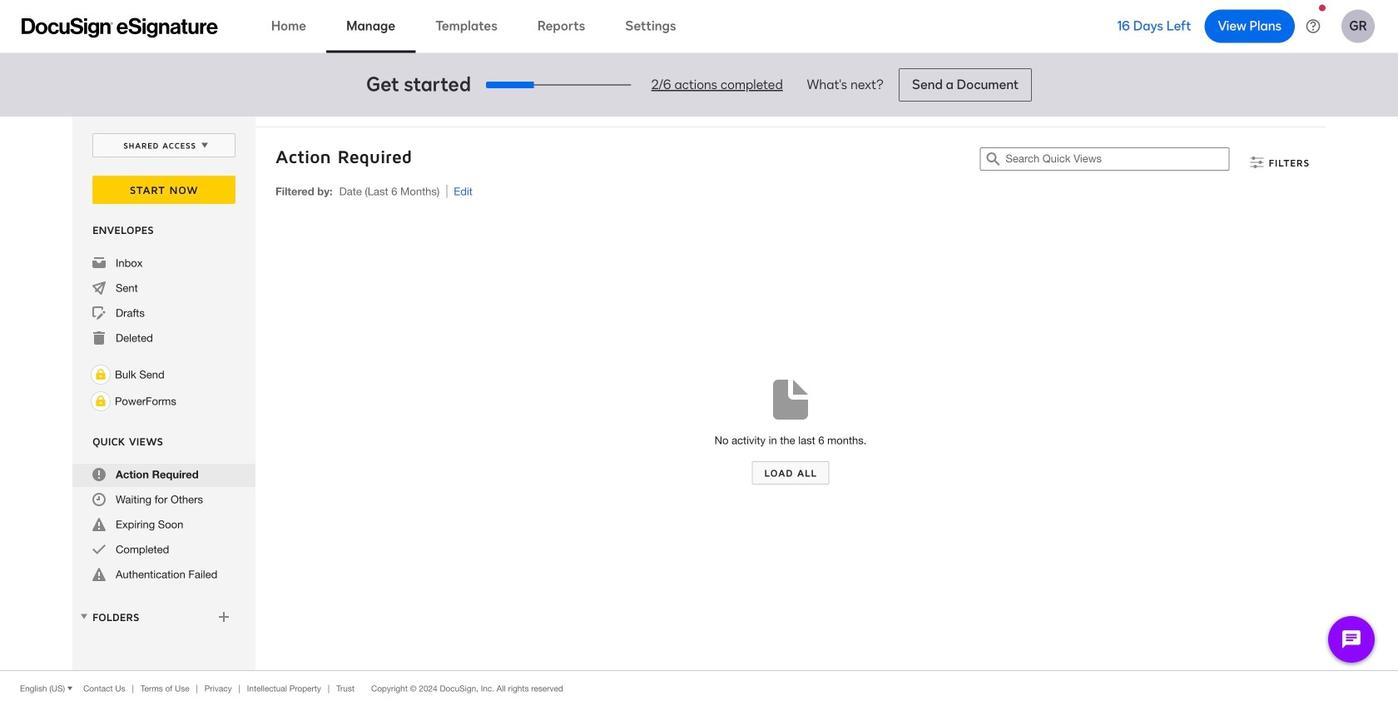 Task type: locate. For each thing, give the bounding box(es) containing it.
more info region
[[0, 670, 1399, 706]]

sent image
[[92, 281, 106, 295]]

2 alert image from the top
[[92, 568, 106, 581]]

clock image
[[92, 493, 106, 506]]

lock image
[[91, 391, 111, 411]]

action required image
[[92, 468, 106, 481]]

Search Quick Views text field
[[1006, 148, 1229, 170]]

0 vertical spatial alert image
[[92, 518, 106, 531]]

alert image down clock image
[[92, 518, 106, 531]]

alert image down the "completed" icon
[[92, 568, 106, 581]]

draft image
[[92, 306, 106, 320]]

view folders image
[[77, 610, 91, 623]]

alert image
[[92, 518, 106, 531], [92, 568, 106, 581]]

1 alert image from the top
[[92, 518, 106, 531]]

lock image
[[91, 365, 111, 385]]

1 vertical spatial alert image
[[92, 568, 106, 581]]

docusign esignature image
[[22, 18, 218, 38]]



Task type: vqa. For each thing, say whether or not it's contained in the screenshot.
INBOX image
yes



Task type: describe. For each thing, give the bounding box(es) containing it.
secondary navigation region
[[72, 117, 1331, 670]]

inbox image
[[92, 256, 106, 270]]

completed image
[[92, 543, 106, 556]]

trash image
[[92, 331, 106, 345]]



